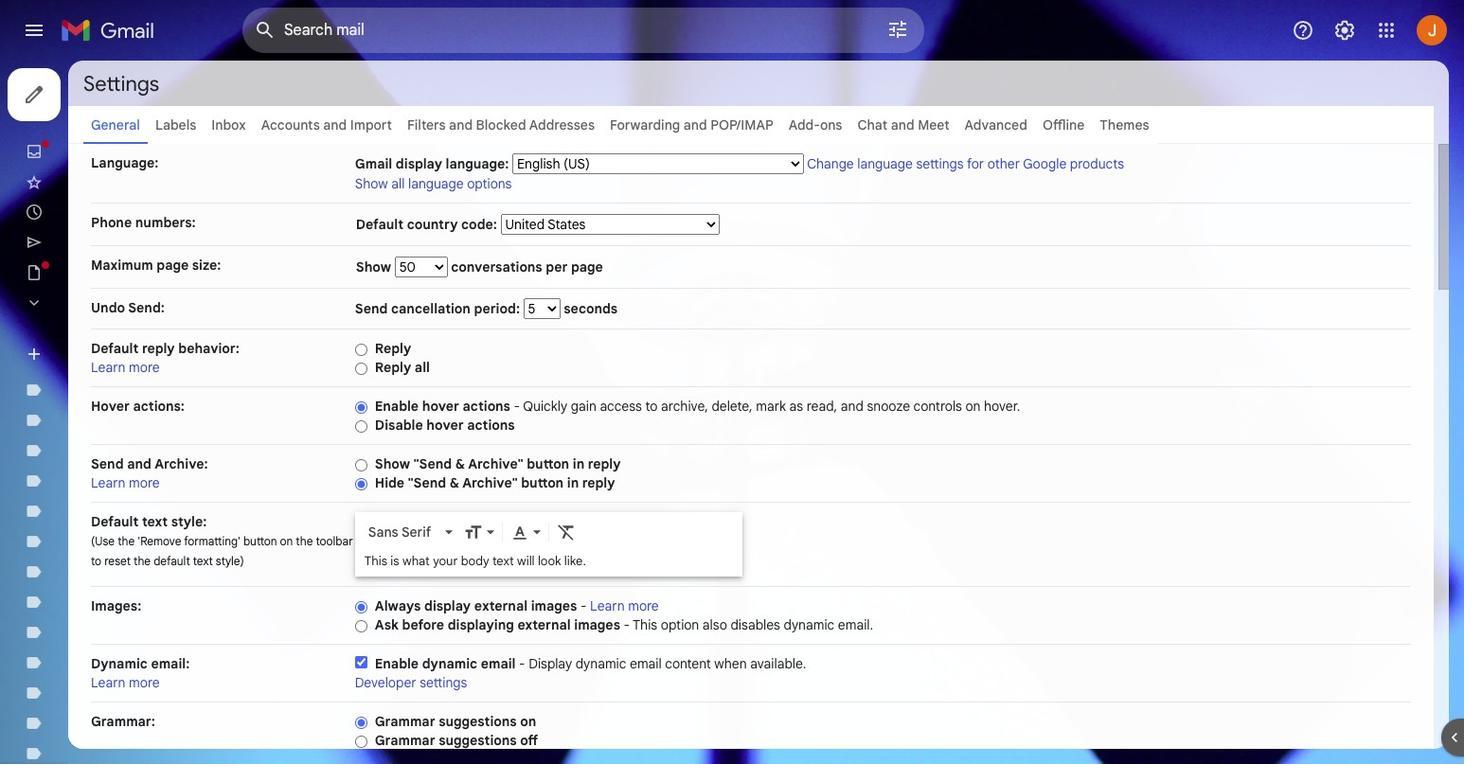 Task type: vqa. For each thing, say whether or not it's contained in the screenshot.
Ask
yes



Task type: locate. For each thing, give the bounding box(es) containing it.
None checkbox
[[355, 656, 367, 669]]

2 vertical spatial default
[[91, 513, 139, 530]]

external down always display external images - learn more
[[518, 617, 571, 634]]

on left hover.
[[966, 398, 981, 415]]

learn up hover
[[91, 359, 126, 376]]

1 horizontal spatial to
[[646, 398, 658, 415]]

archive"
[[468, 456, 523, 473], [462, 475, 518, 492]]

grammar right grammar suggestions off radio
[[375, 732, 435, 749]]

on inside default text style: (use the 'remove formatting' button on the toolbar to reset the default text style)
[[280, 534, 293, 548]]

enable up disable
[[375, 398, 419, 415]]

read,
[[807, 398, 838, 415]]

display up the before
[[424, 598, 471, 615]]

labels link
[[155, 117, 196, 134]]

default
[[356, 216, 404, 233], [91, 340, 139, 357], [91, 513, 139, 530]]

send inside 'send and archive: learn more'
[[91, 456, 124, 473]]

2 vertical spatial reply
[[582, 475, 615, 492]]

option
[[661, 617, 699, 634]]

Grammar suggestions on radio
[[355, 716, 367, 730]]

2 grammar from the top
[[375, 732, 435, 749]]

0 vertical spatial hover
[[422, 398, 459, 415]]

and for meet
[[891, 117, 915, 134]]

0 vertical spatial grammar
[[375, 713, 435, 730]]

- up ask before displaying external images - this option also disables dynamic email.
[[581, 598, 587, 615]]

forwarding and pop/imap link
[[610, 117, 774, 134]]

dynamic up developer settings link
[[422, 655, 478, 673]]

per
[[546, 259, 568, 276]]

reply for reply
[[375, 340, 411, 357]]

"send right the hide at left
[[408, 475, 446, 492]]

0 vertical spatial on
[[966, 398, 981, 415]]

grammar down developer settings link
[[375, 713, 435, 730]]

1 vertical spatial enable
[[375, 655, 419, 673]]

email left content
[[630, 655, 662, 673]]

display up show all language options link
[[396, 155, 442, 172]]

learn more link for reply
[[91, 359, 160, 376]]

seconds
[[560, 300, 618, 317]]

1 vertical spatial settings
[[420, 674, 467, 691]]

2 vertical spatial button
[[243, 534, 277, 548]]

to down (use
[[91, 554, 101, 568]]

numbers:
[[135, 214, 196, 231]]

chat
[[858, 117, 888, 134]]

& down show "send & archive" button in reply
[[450, 475, 459, 492]]

0 horizontal spatial on
[[280, 534, 293, 548]]

email
[[481, 655, 516, 673], [630, 655, 662, 673]]

- left quickly
[[514, 398, 520, 415]]

display
[[529, 655, 572, 673]]

when
[[715, 655, 747, 673]]

Reply radio
[[355, 343, 367, 357]]

suggestions for on
[[439, 713, 517, 730]]

actions up disable hover actions
[[463, 398, 510, 415]]

- inside enable dynamic email - display dynamic email content when available. developer settings
[[519, 655, 525, 673]]

1 vertical spatial &
[[450, 475, 459, 492]]

more inside 'send and archive: learn more'
[[129, 475, 160, 492]]

1 vertical spatial reply
[[588, 456, 621, 473]]

images up enable dynamic email - display dynamic email content when available. developer settings
[[574, 617, 620, 634]]

button
[[527, 456, 569, 473], [521, 475, 564, 492], [243, 534, 277, 548]]

0 horizontal spatial text
[[142, 513, 168, 530]]

display for gmail
[[396, 155, 442, 172]]

text left will
[[492, 553, 514, 569]]

and right chat
[[891, 117, 915, 134]]

reset
[[104, 554, 131, 568]]

"send for show
[[414, 456, 452, 473]]

all down gmail
[[391, 175, 405, 192]]

accounts
[[261, 117, 320, 134]]

text up 'remove
[[142, 513, 168, 530]]

default text style: (use the 'remove formatting' button on the toolbar to reset the default text style)
[[91, 513, 353, 568]]

maximum
[[91, 257, 153, 274]]

inbox link
[[211, 117, 246, 134]]

language down gmail display language: on the top of page
[[408, 175, 464, 192]]

text
[[142, 513, 168, 530], [492, 553, 514, 569], [193, 554, 213, 568]]

send up reply radio at the top
[[355, 300, 388, 317]]

reply down the send:
[[142, 340, 175, 357]]

enable hover actions - quickly gain access to archive, delete, mark as read, and snooze controls on hover.
[[375, 398, 1021, 415]]

0 horizontal spatial settings
[[420, 674, 467, 691]]

reply for show "send & archive" button in reply
[[588, 456, 621, 473]]

and left "pop/imap"
[[684, 117, 707, 134]]

hover
[[422, 398, 459, 415], [427, 417, 464, 434]]

gmail
[[355, 155, 392, 172]]

access
[[600, 398, 642, 415]]

show up the hide at left
[[375, 456, 410, 473]]

all down cancellation
[[415, 359, 430, 376]]

1 vertical spatial this
[[633, 617, 658, 634]]

snooze
[[867, 398, 910, 415]]

chat and meet link
[[858, 117, 950, 134]]

the right reset
[[134, 554, 151, 568]]

send down hover
[[91, 456, 124, 473]]

0 vertical spatial enable
[[375, 398, 419, 415]]

0 vertical spatial button
[[527, 456, 569, 473]]

show "send & archive" button in reply
[[375, 456, 621, 473]]

in down gain
[[573, 456, 585, 473]]

suggestions up grammar suggestions off
[[439, 713, 517, 730]]

0 horizontal spatial email
[[481, 655, 516, 673]]

2 vertical spatial on
[[520, 713, 536, 730]]

dynamic
[[784, 617, 835, 634], [422, 655, 478, 673], [576, 655, 627, 673]]

hover for enable
[[422, 398, 459, 415]]

hover right disable
[[427, 417, 464, 434]]

developer
[[355, 674, 416, 691]]

"send
[[414, 456, 452, 473], [408, 475, 446, 492]]

reply
[[142, 340, 175, 357], [588, 456, 621, 473], [582, 475, 615, 492]]

the left the toolbar
[[296, 534, 313, 548]]

and inside 'send and archive: learn more'
[[127, 456, 152, 473]]

0 vertical spatial default
[[356, 216, 404, 233]]

change language settings for other google products
[[807, 155, 1124, 172]]

1 horizontal spatial settings
[[916, 155, 964, 172]]

country
[[407, 216, 458, 233]]

suggestions for off
[[439, 732, 517, 749]]

language down chat
[[858, 155, 913, 172]]

&
[[455, 456, 465, 473], [450, 475, 459, 492]]

1 vertical spatial display
[[424, 598, 471, 615]]

learn more link
[[91, 359, 160, 376], [91, 475, 160, 492], [590, 598, 659, 615], [91, 674, 160, 691]]

1 horizontal spatial language
[[858, 155, 913, 172]]

0 vertical spatial archive"
[[468, 456, 523, 473]]

0 horizontal spatial send
[[91, 456, 124, 473]]

Ask before displaying external images radio
[[355, 619, 367, 633]]

1 vertical spatial grammar
[[375, 732, 435, 749]]

default left country
[[356, 216, 404, 233]]

in for show "send & archive" button in reply
[[573, 456, 585, 473]]

to
[[646, 398, 658, 415], [91, 554, 101, 568]]

reply right reply all radio
[[375, 359, 411, 376]]

settings
[[916, 155, 964, 172], [420, 674, 467, 691]]

0 vertical spatial language
[[858, 155, 913, 172]]

0 vertical spatial settings
[[916, 155, 964, 172]]

2 enable from the top
[[375, 655, 419, 673]]

learn more link for email:
[[91, 674, 160, 691]]

1 vertical spatial actions
[[467, 417, 515, 434]]

general
[[91, 117, 140, 134]]

suggestions down grammar suggestions on
[[439, 732, 517, 749]]

learn up ask before displaying external images - this option also disables dynamic email.
[[590, 598, 625, 615]]

text down formatting'
[[193, 554, 213, 568]]

1 suggestions from the top
[[439, 713, 517, 730]]

learn up (use
[[91, 475, 126, 492]]

1 vertical spatial in
[[567, 475, 579, 492]]

hover.
[[984, 398, 1021, 415]]

change language settings for other google products link
[[807, 155, 1124, 172]]

images down look
[[531, 598, 577, 615]]

1 vertical spatial suggestions
[[439, 732, 517, 749]]

0 vertical spatial reply
[[375, 340, 411, 357]]

other
[[988, 155, 1020, 172]]

1 vertical spatial "send
[[408, 475, 446, 492]]

more down the dynamic
[[129, 674, 160, 691]]

enable up developer
[[375, 655, 419, 673]]

on up off
[[520, 713, 536, 730]]

also
[[703, 617, 727, 634]]

page left "size:"
[[157, 257, 189, 274]]

and right "read," at the bottom of the page
[[841, 398, 864, 415]]

2 reply from the top
[[375, 359, 411, 376]]

archive" down show "send & archive" button in reply
[[462, 475, 518, 492]]

0 vertical spatial show
[[355, 175, 388, 192]]

default for default country code:
[[356, 216, 404, 233]]

None search field
[[242, 8, 924, 53]]

more down the archive: at the left of the page
[[129, 475, 160, 492]]

show for show
[[356, 259, 395, 276]]

reply up reply all
[[375, 340, 411, 357]]

hover
[[91, 398, 130, 415]]

1 horizontal spatial this
[[633, 617, 658, 634]]

button for show "send & archive" button in reply
[[527, 456, 569, 473]]

controls
[[914, 398, 962, 415]]

0 vertical spatial &
[[455, 456, 465, 473]]

2 vertical spatial show
[[375, 456, 410, 473]]

grammar suggestions off
[[375, 732, 538, 749]]

1 grammar from the top
[[375, 713, 435, 730]]

what
[[403, 553, 430, 569]]

1 vertical spatial hover
[[427, 417, 464, 434]]

default reply behavior: learn more
[[91, 340, 239, 376]]

1 horizontal spatial all
[[415, 359, 430, 376]]

1 vertical spatial button
[[521, 475, 564, 492]]

1 horizontal spatial dynamic
[[576, 655, 627, 673]]

show down gmail
[[355, 175, 388, 192]]

and
[[323, 117, 347, 134], [449, 117, 473, 134], [684, 117, 707, 134], [891, 117, 915, 134], [841, 398, 864, 415], [127, 456, 152, 473]]

2 email from the left
[[630, 655, 662, 673]]

0 vertical spatial external
[[474, 598, 528, 615]]

reply down access
[[588, 456, 621, 473]]

learn more link down the dynamic
[[91, 674, 160, 691]]

style:
[[171, 513, 207, 530]]

0 vertical spatial send
[[355, 300, 388, 317]]

0 horizontal spatial all
[[391, 175, 405, 192]]

& for hide
[[450, 475, 459, 492]]

0 vertical spatial reply
[[142, 340, 175, 357]]

settings left for
[[916, 155, 964, 172]]

0 vertical spatial "send
[[414, 456, 452, 473]]

learn more link for and
[[91, 475, 160, 492]]

0 vertical spatial actions
[[463, 398, 510, 415]]

1 reply from the top
[[375, 340, 411, 357]]

and for archive:
[[127, 456, 152, 473]]

learn more link up hover actions: at the bottom of the page
[[91, 359, 160, 376]]

and left import
[[323, 117, 347, 134]]

1 vertical spatial show
[[356, 259, 395, 276]]

grammar
[[375, 713, 435, 730], [375, 732, 435, 749]]

1 vertical spatial to
[[91, 554, 101, 568]]

dynamic left email.
[[784, 617, 835, 634]]

0 vertical spatial all
[[391, 175, 405, 192]]

always display external images - learn more
[[375, 598, 659, 615]]

reply up formatting options toolbar
[[582, 475, 615, 492]]

learn more link down the archive: at the left of the page
[[91, 475, 160, 492]]

1 enable from the top
[[375, 398, 419, 415]]

grammar for grammar suggestions on
[[375, 713, 435, 730]]

enable dynamic email - display dynamic email content when available. developer settings
[[355, 655, 806, 691]]

button down show "send & archive" button in reply
[[521, 475, 564, 492]]

& up hide "send & archive" button in reply
[[455, 456, 465, 473]]

meet
[[918, 117, 950, 134]]

serif
[[401, 524, 431, 541]]

0 horizontal spatial to
[[91, 554, 101, 568]]

and right filters
[[449, 117, 473, 134]]

add-ons link
[[789, 117, 842, 134]]

navigation
[[0, 61, 227, 764]]

suggestions
[[439, 713, 517, 730], [439, 732, 517, 749]]

actions up show "send & archive" button in reply
[[467, 417, 515, 434]]

1 vertical spatial reply
[[375, 359, 411, 376]]

1 horizontal spatial send
[[355, 300, 388, 317]]

0 vertical spatial in
[[573, 456, 585, 473]]

hover up disable hover actions
[[422, 398, 459, 415]]

and left the archive: at the left of the page
[[127, 456, 152, 473]]

more up hover actions: at the bottom of the page
[[129, 359, 160, 376]]

actions
[[463, 398, 510, 415], [467, 417, 515, 434]]

the
[[118, 534, 135, 548], [296, 534, 313, 548], [134, 554, 151, 568]]

display for always
[[424, 598, 471, 615]]

actions for disable
[[467, 417, 515, 434]]

this left the is at the left bottom of page
[[364, 553, 387, 569]]

0 vertical spatial this
[[364, 553, 387, 569]]

this is what your body text will look like.
[[364, 553, 586, 569]]

in
[[573, 456, 585, 473], [567, 475, 579, 492]]

settings up grammar suggestions on
[[420, 674, 467, 691]]

1 email from the left
[[481, 655, 516, 673]]

2 horizontal spatial on
[[966, 398, 981, 415]]

1 horizontal spatial email
[[630, 655, 662, 673]]

archive" up hide "send & archive" button in reply
[[468, 456, 523, 473]]

"send down disable hover actions
[[414, 456, 452, 473]]

on left the toolbar
[[280, 534, 293, 548]]

1 vertical spatial archive"
[[462, 475, 518, 492]]

default inside default text style: (use the 'remove formatting' button on the toolbar to reset the default text style)
[[91, 513, 139, 530]]

default for default reply behavior: learn more
[[91, 340, 139, 357]]

phone numbers:
[[91, 214, 196, 231]]

1 vertical spatial send
[[91, 456, 124, 473]]

button up style)
[[243, 534, 277, 548]]

2 suggestions from the top
[[439, 732, 517, 749]]

1 vertical spatial default
[[91, 340, 139, 357]]

learn down the dynamic
[[91, 674, 126, 691]]

external up "displaying"
[[474, 598, 528, 615]]

your
[[433, 553, 458, 569]]

1 vertical spatial all
[[415, 359, 430, 376]]

Disable hover actions radio
[[355, 419, 367, 434]]

1 vertical spatial on
[[280, 534, 293, 548]]

dynamic down ask before displaying external images - this option also disables dynamic email.
[[576, 655, 627, 673]]

button up hide "send & archive" button in reply
[[527, 456, 569, 473]]

this left option
[[633, 617, 658, 634]]

to right access
[[646, 398, 658, 415]]

more inside dynamic email: learn more
[[129, 674, 160, 691]]

display
[[396, 155, 442, 172], [424, 598, 471, 615]]

Search mail text field
[[284, 21, 834, 40]]

0 vertical spatial display
[[396, 155, 442, 172]]

send
[[355, 300, 388, 317], [91, 456, 124, 473]]

in up remove formatting ‪(⌘\)‬ icon
[[567, 475, 579, 492]]

and for blocked
[[449, 117, 473, 134]]

show down the default country code:
[[356, 259, 395, 276]]

0 horizontal spatial this
[[364, 553, 387, 569]]

enable inside enable dynamic email - display dynamic email content when available. developer settings
[[375, 655, 419, 673]]

default up (use
[[91, 513, 139, 530]]

like.
[[564, 553, 586, 569]]

default inside default reply behavior: learn more
[[91, 340, 139, 357]]

send for send cancellation period:
[[355, 300, 388, 317]]

more
[[129, 359, 160, 376], [129, 475, 160, 492], [628, 598, 659, 615], [129, 674, 160, 691]]

grammar for grammar suggestions off
[[375, 732, 435, 749]]

0 vertical spatial suggestions
[[439, 713, 517, 730]]

developer settings link
[[355, 674, 467, 691]]

in for hide "send & archive" button in reply
[[567, 475, 579, 492]]

Always display external images radio
[[355, 600, 367, 615]]

2 horizontal spatial text
[[492, 553, 514, 569]]

options
[[467, 175, 512, 192]]

page right per
[[571, 259, 603, 276]]

mark
[[756, 398, 786, 415]]

Enable hover actions radio
[[355, 400, 367, 415]]

0 horizontal spatial dynamic
[[422, 655, 478, 673]]

- left display
[[519, 655, 525, 673]]

button inside default text style: (use the 'remove formatting' button on the toolbar to reset the default text style)
[[243, 534, 277, 548]]

email down "displaying"
[[481, 655, 516, 673]]

blocked
[[476, 117, 526, 134]]

settings
[[83, 71, 159, 96]]

1 vertical spatial language
[[408, 175, 464, 192]]

the up reset
[[118, 534, 135, 548]]

- left option
[[624, 617, 630, 634]]

Grammar suggestions off radio
[[355, 735, 367, 749]]

grammar suggestions on
[[375, 713, 536, 730]]

external
[[474, 598, 528, 615], [518, 617, 571, 634]]

default down undo at the top of the page
[[91, 340, 139, 357]]



Task type: describe. For each thing, give the bounding box(es) containing it.
change
[[807, 155, 854, 172]]

more inside default reply behavior: learn more
[[129, 359, 160, 376]]

reply all
[[375, 359, 430, 376]]

behavior:
[[178, 340, 239, 357]]

images:
[[91, 598, 141, 615]]

quickly
[[523, 398, 568, 415]]

add-ons
[[789, 117, 842, 134]]

sans serif
[[368, 524, 431, 541]]

will
[[517, 553, 535, 569]]

inbox
[[211, 117, 246, 134]]

language:
[[446, 155, 509, 172]]

1 horizontal spatial text
[[193, 554, 213, 568]]

1 vertical spatial images
[[574, 617, 620, 634]]

default country code:
[[356, 216, 501, 233]]

hover actions:
[[91, 398, 185, 415]]

before
[[402, 617, 444, 634]]

themes link
[[1100, 117, 1150, 134]]

"send for hide
[[408, 475, 446, 492]]

ons
[[820, 117, 842, 134]]

accounts and import link
[[261, 117, 392, 134]]

gain
[[571, 398, 597, 415]]

available.
[[750, 655, 806, 673]]

filters and blocked addresses link
[[407, 117, 595, 134]]

& for show
[[455, 456, 465, 473]]

all for reply
[[415, 359, 430, 376]]

themes
[[1100, 117, 1150, 134]]

settings inside enable dynamic email - display dynamic email content when available. developer settings
[[420, 674, 467, 691]]

hover for disable
[[427, 417, 464, 434]]

reply for reply all
[[375, 359, 411, 376]]

1 horizontal spatial page
[[571, 259, 603, 276]]

more up ask before displaying external images - this option also disables dynamic email.
[[628, 598, 659, 615]]

off
[[520, 732, 538, 749]]

support image
[[1292, 19, 1315, 42]]

learn more link up ask before displaying external images - this option also disables dynamic email.
[[590, 598, 659, 615]]

email.
[[838, 617, 873, 634]]

disables
[[731, 617, 780, 634]]

enable for enable hover actions
[[375, 398, 419, 415]]

show for show all language options
[[355, 175, 388, 192]]

period:
[[474, 300, 520, 317]]

content
[[665, 655, 711, 673]]

cancellation
[[391, 300, 471, 317]]

formatting options toolbar
[[361, 514, 737, 550]]

Show "Send & Archive" button in reply radio
[[355, 458, 367, 472]]

toolbar
[[316, 534, 353, 548]]

filters
[[407, 117, 446, 134]]

delete,
[[712, 398, 753, 415]]

pop/imap
[[711, 117, 774, 134]]

0 horizontal spatial language
[[408, 175, 464, 192]]

settings image
[[1334, 19, 1356, 42]]

advanced
[[965, 117, 1028, 134]]

show all language options
[[355, 175, 512, 192]]

offline link
[[1043, 117, 1085, 134]]

body
[[461, 553, 489, 569]]

import
[[350, 117, 392, 134]]

send for send and archive: learn more
[[91, 456, 124, 473]]

sans serif option
[[364, 523, 441, 542]]

gmail display language:
[[355, 155, 509, 172]]

undo
[[91, 299, 125, 316]]

0 horizontal spatial page
[[157, 257, 189, 274]]

always
[[375, 598, 421, 615]]

reply inside default reply behavior: learn more
[[142, 340, 175, 357]]

forwarding and pop/imap
[[610, 117, 774, 134]]

search mail image
[[248, 13, 282, 47]]

Hide "Send & Archive" button in reply radio
[[355, 477, 367, 491]]

2 horizontal spatial dynamic
[[784, 617, 835, 634]]

is
[[391, 553, 399, 569]]

add-
[[789, 117, 820, 134]]

send and archive: learn more
[[91, 456, 208, 492]]

displaying
[[448, 617, 514, 634]]

accounts and import
[[261, 117, 392, 134]]

0 vertical spatial to
[[646, 398, 658, 415]]

general link
[[91, 117, 140, 134]]

learn inside 'send and archive: learn more'
[[91, 475, 126, 492]]

email:
[[151, 655, 190, 673]]

1 horizontal spatial on
[[520, 713, 536, 730]]

offline
[[1043, 117, 1085, 134]]

labels
[[155, 117, 196, 134]]

show all language options link
[[355, 175, 512, 192]]

style)
[[216, 554, 244, 568]]

ask before displaying external images - this option also disables dynamic email.
[[375, 617, 873, 634]]

advanced search options image
[[879, 10, 917, 48]]

formatting'
[[184, 534, 240, 548]]

enable for enable dynamic email
[[375, 655, 419, 673]]

look
[[538, 553, 561, 569]]

gmail image
[[61, 11, 164, 49]]

button for hide "send & archive" button in reply
[[521, 475, 564, 492]]

google
[[1023, 155, 1067, 172]]

chat and meet
[[858, 117, 950, 134]]

archive" for hide
[[462, 475, 518, 492]]

filters and blocked addresses
[[407, 117, 595, 134]]

products
[[1070, 155, 1124, 172]]

disable hover actions
[[375, 417, 515, 434]]

phone
[[91, 214, 132, 231]]

maximum page size:
[[91, 257, 221, 274]]

1 vertical spatial external
[[518, 617, 571, 634]]

archive" for show
[[468, 456, 523, 473]]

conversations
[[451, 259, 542, 276]]

and for import
[[323, 117, 347, 134]]

send cancellation period:
[[355, 300, 523, 317]]

all for show
[[391, 175, 405, 192]]

actions:
[[133, 398, 185, 415]]

code:
[[461, 216, 497, 233]]

for
[[967, 155, 984, 172]]

to inside default text style: (use the 'remove formatting' button on the toolbar to reset the default text style)
[[91, 554, 101, 568]]

ask
[[375, 617, 399, 634]]

and for pop/imap
[[684, 117, 707, 134]]

learn inside dynamic email: learn more
[[91, 674, 126, 691]]

learn inside default reply behavior: learn more
[[91, 359, 126, 376]]

actions for enable
[[463, 398, 510, 415]]

default for default text style: (use the 'remove formatting' button on the toolbar to reset the default text style)
[[91, 513, 139, 530]]

archive:
[[155, 456, 208, 473]]

reply for hide "send & archive" button in reply
[[582, 475, 615, 492]]

(use
[[91, 534, 115, 548]]

Reply all radio
[[355, 362, 367, 376]]

archive,
[[661, 398, 708, 415]]

hide "send & archive" button in reply
[[375, 475, 615, 492]]

show for show "send & archive" button in reply
[[375, 456, 410, 473]]

remove formatting ‪(⌘\)‬ image
[[557, 523, 576, 542]]

0 vertical spatial images
[[531, 598, 577, 615]]

send:
[[128, 299, 165, 316]]

main menu image
[[23, 19, 45, 42]]



